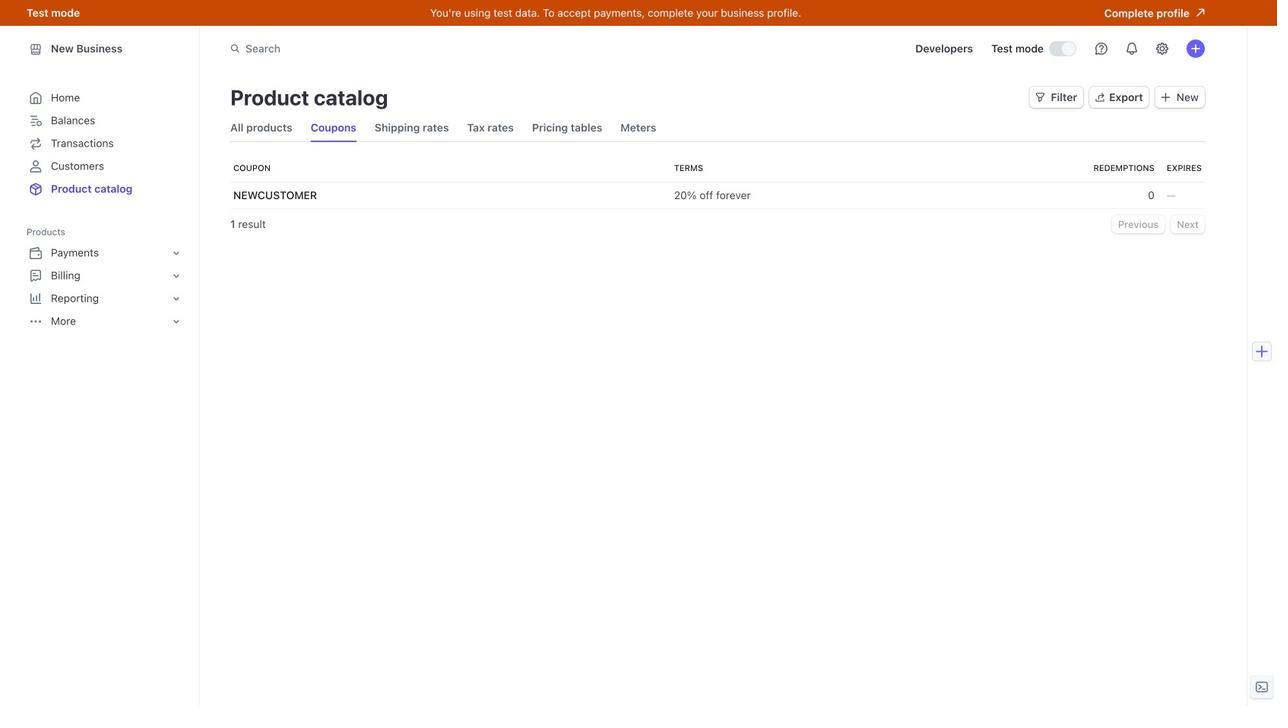 Task type: vqa. For each thing, say whether or not it's contained in the screenshot.
Search Box
yes



Task type: describe. For each thing, give the bounding box(es) containing it.
Search text field
[[221, 35, 650, 63]]

notifications image
[[1126, 43, 1138, 55]]

svg image
[[1162, 93, 1171, 102]]

2 products element from the top
[[27, 242, 184, 333]]

Test mode checkbox
[[1050, 42, 1076, 56]]



Task type: locate. For each thing, give the bounding box(es) containing it.
settings image
[[1157, 43, 1169, 55]]

1 products element from the top
[[27, 222, 184, 333]]

svg image
[[1036, 93, 1045, 102]]

core navigation links element
[[27, 87, 184, 201]]

tab list
[[230, 114, 657, 141]]

help image
[[1096, 43, 1108, 55]]

products element
[[27, 222, 184, 333], [27, 242, 184, 333]]

None search field
[[221, 35, 650, 63]]



